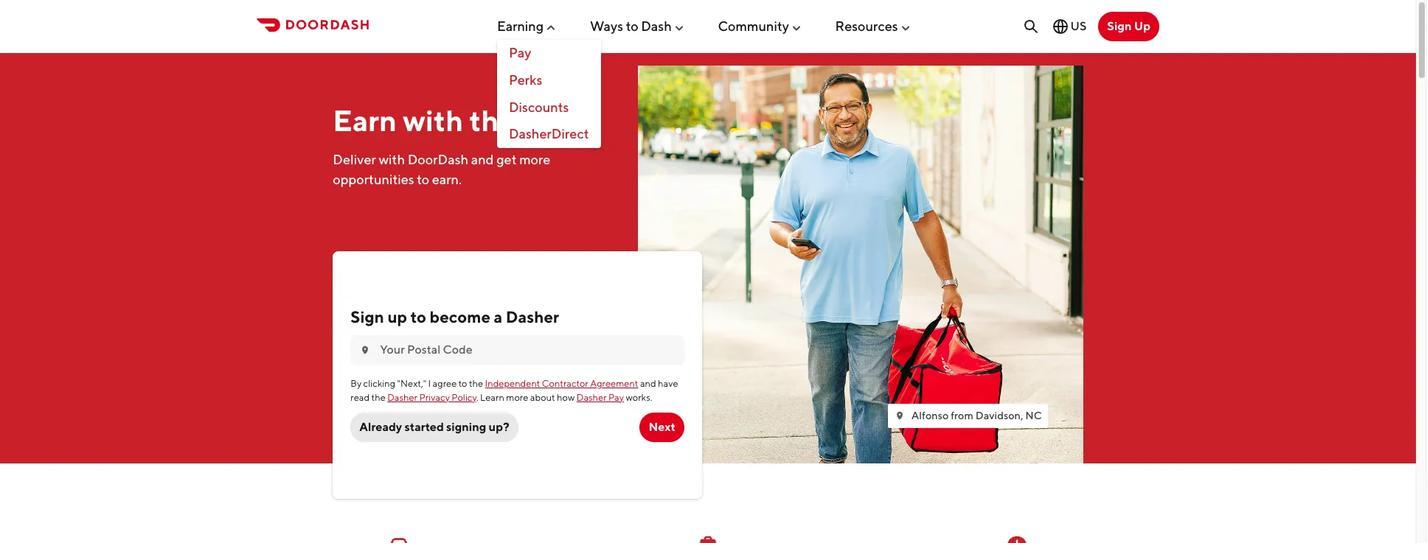 Task type: describe. For each thing, give the bounding box(es) containing it.
earning
[[497, 18, 544, 34]]

sign up to become a dasher
[[351, 307, 559, 327]]

already started signing up?
[[359, 420, 509, 434]]

nc
[[1025, 409, 1042, 422]]

more for get
[[519, 152, 551, 167]]

the inside and have read the
[[371, 392, 386, 403]]

sign up
[[1107, 19, 1151, 33]]

sign up button
[[1098, 12, 1159, 41]]

dasher privacy policy link
[[387, 392, 476, 403]]

already
[[359, 420, 402, 434]]

clicking
[[363, 378, 395, 390]]

dasher pay link
[[577, 392, 624, 403]]

to right up
[[411, 307, 426, 327]]

more for learn
[[506, 392, 528, 403]]

1 horizontal spatial dasher
[[506, 307, 559, 327]]

by clicking "next," i agree to the independent contractor agreement
[[351, 378, 638, 390]]

a
[[494, 307, 503, 327]]

agreement
[[590, 378, 638, 390]]

0 horizontal spatial pay
[[509, 45, 531, 61]]

ways to dash
[[590, 18, 672, 34]]

pay link
[[497, 40, 601, 67]]

time fill image
[[1005, 534, 1029, 544]]

0 vertical spatial the
[[469, 103, 516, 138]]

contractor
[[542, 378, 588, 390]]

dash
[[641, 18, 672, 34]]

discounts
[[509, 99, 569, 115]]

how
[[557, 392, 575, 403]]

dasherdirect
[[509, 126, 589, 142]]

privacy
[[419, 392, 450, 403]]

up
[[387, 307, 407, 327]]

alfonso
[[911, 409, 949, 422]]

resources
[[835, 18, 898, 34]]

vehicle car image
[[387, 534, 411, 544]]

perks
[[509, 72, 542, 88]]

davidson,
[[975, 409, 1023, 422]]

become
[[430, 307, 490, 327]]

already started signing up? button
[[351, 413, 518, 442]]

earn with the best
[[333, 103, 582, 138]]

agree
[[433, 378, 457, 390]]

by
[[351, 378, 362, 390]]

Your Postal Code text field
[[380, 342, 676, 359]]

1 vertical spatial the
[[469, 378, 483, 390]]

independent
[[485, 378, 540, 390]]

perks link
[[497, 67, 601, 94]]

with for doordash
[[379, 152, 405, 167]]

about
[[530, 392, 555, 403]]



Task type: vqa. For each thing, say whether or not it's contained in the screenshot.
side,
no



Task type: locate. For each thing, give the bounding box(es) containing it.
works.
[[626, 392, 652, 403]]

policy
[[452, 392, 476, 403]]

1 horizontal spatial and
[[640, 378, 656, 390]]

and inside and have read the
[[640, 378, 656, 390]]

the down clicking
[[371, 392, 386, 403]]

get
[[496, 152, 517, 167]]

to left dash
[[626, 18, 638, 34]]

independent contractor agreement link
[[485, 378, 638, 390]]

globe line image
[[1051, 18, 1069, 35]]

pay down "earning"
[[509, 45, 531, 61]]

0 vertical spatial and
[[471, 152, 494, 167]]

the up .
[[469, 378, 483, 390]]

next button
[[640, 413, 684, 442]]

ways to dash link
[[590, 12, 685, 40]]

with up opportunities
[[379, 152, 405, 167]]

earn
[[333, 103, 397, 138]]

more down independent
[[506, 392, 528, 403]]

2 horizontal spatial dasher
[[577, 392, 607, 403]]

and up works.
[[640, 378, 656, 390]]

to
[[626, 18, 638, 34], [417, 172, 429, 187], [411, 307, 426, 327], [459, 378, 467, 390]]

0 vertical spatial more
[[519, 152, 551, 167]]

deliver with doordash and get more opportunities to earn.
[[333, 152, 551, 187]]

sign for sign up
[[1107, 19, 1132, 33]]

next
[[649, 420, 676, 434]]

location pin image
[[359, 345, 371, 356], [894, 410, 906, 422]]

sign left up
[[351, 307, 384, 327]]

location pin image up "by"
[[359, 345, 371, 356]]

deliver
[[333, 152, 376, 167]]

1 vertical spatial and
[[640, 378, 656, 390]]

"next,"
[[397, 378, 426, 390]]

1 vertical spatial pay
[[608, 392, 624, 403]]

community
[[718, 18, 789, 34]]

resources link
[[835, 12, 911, 40]]

0 vertical spatial with
[[403, 103, 463, 138]]

1 horizontal spatial pay
[[608, 392, 624, 403]]

pay
[[509, 45, 531, 61], [608, 392, 624, 403]]

and left get
[[471, 152, 494, 167]]

.
[[476, 392, 478, 403]]

pay down the agreement
[[608, 392, 624, 403]]

and have read the
[[351, 378, 678, 403]]

1 vertical spatial with
[[379, 152, 405, 167]]

location pin image left alfonso
[[894, 410, 906, 422]]

and
[[471, 152, 494, 167], [640, 378, 656, 390]]

best
[[522, 103, 582, 138]]

1 vertical spatial location pin image
[[894, 410, 906, 422]]

dasher privacy policy . learn more about how dasher pay works.
[[387, 392, 652, 403]]

0 vertical spatial sign
[[1107, 19, 1132, 33]]

with up doordash
[[403, 103, 463, 138]]

sign
[[1107, 19, 1132, 33], [351, 307, 384, 327]]

to inside deliver with doordash and get more opportunities to earn.
[[417, 172, 429, 187]]

order hotbag fill image
[[696, 534, 720, 544]]

up
[[1134, 19, 1151, 33]]

from
[[951, 409, 973, 422]]

opportunities
[[333, 172, 414, 187]]

0 vertical spatial pay
[[509, 45, 531, 61]]

dasherdirect link
[[497, 121, 601, 148]]

1 horizontal spatial sign
[[1107, 19, 1132, 33]]

to up policy
[[459, 378, 467, 390]]

alfonso from davidson, nc image
[[638, 65, 1083, 464]]

alfonso from davidson, nc
[[911, 409, 1042, 422]]

0 horizontal spatial location pin image
[[359, 345, 371, 356]]

the
[[469, 103, 516, 138], [469, 378, 483, 390], [371, 392, 386, 403]]

started
[[404, 420, 444, 434]]

up?
[[489, 420, 509, 434]]

dasher up your postal code text box
[[506, 307, 559, 327]]

the up get
[[469, 103, 516, 138]]

us
[[1071, 19, 1087, 33]]

dasher down "next,"
[[387, 392, 417, 403]]

discounts link
[[497, 94, 601, 121]]

to left earn.
[[417, 172, 429, 187]]

read
[[351, 392, 370, 403]]

doordash
[[408, 152, 468, 167]]

have
[[658, 378, 678, 390]]

with inside deliver with doordash and get more opportunities to earn.
[[379, 152, 405, 167]]

earning link
[[497, 12, 557, 40]]

more down dasherdirect link
[[519, 152, 551, 167]]

dasher right how
[[577, 392, 607, 403]]

learn
[[480, 392, 504, 403]]

community link
[[718, 12, 802, 40]]

signing
[[446, 420, 486, 434]]

1 horizontal spatial location pin image
[[894, 410, 906, 422]]

more inside deliver with doordash and get more opportunities to earn.
[[519, 152, 551, 167]]

dasher
[[506, 307, 559, 327], [387, 392, 417, 403], [577, 392, 607, 403]]

earn.
[[432, 172, 462, 187]]

sign for sign up to become a dasher
[[351, 307, 384, 327]]

i
[[428, 378, 431, 390]]

with
[[403, 103, 463, 138], [379, 152, 405, 167]]

sign left 'up'
[[1107, 19, 1132, 33]]

more
[[519, 152, 551, 167], [506, 392, 528, 403]]

1 vertical spatial sign
[[351, 307, 384, 327]]

0 horizontal spatial sign
[[351, 307, 384, 327]]

0 vertical spatial location pin image
[[359, 345, 371, 356]]

0 horizontal spatial and
[[471, 152, 494, 167]]

sign inside "button"
[[1107, 19, 1132, 33]]

and inside deliver with doordash and get more opportunities to earn.
[[471, 152, 494, 167]]

0 horizontal spatial dasher
[[387, 392, 417, 403]]

with for the
[[403, 103, 463, 138]]

1 vertical spatial more
[[506, 392, 528, 403]]

ways
[[590, 18, 623, 34]]

2 vertical spatial the
[[371, 392, 386, 403]]



